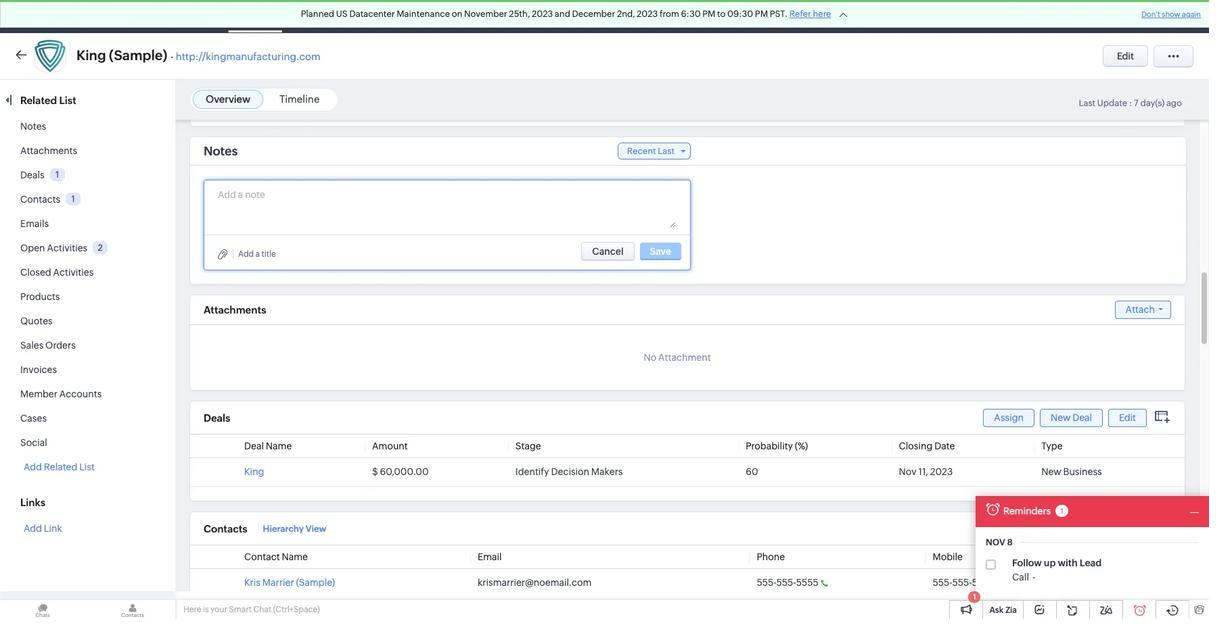 Task type: describe. For each thing, give the bounding box(es) containing it.
reports link
[[484, 0, 540, 33]]

new for deal
[[1051, 412, 1071, 423]]

meetings
[[389, 11, 430, 22]]

8
[[1007, 538, 1013, 548]]

1 vertical spatial related
[[44, 462, 77, 473]]

- inside follow up with lead call -
[[1033, 573, 1036, 583]]

projects link
[[776, 0, 834, 33]]

email
[[478, 552, 502, 563]]

view
[[306, 524, 326, 535]]

0 vertical spatial attachments
[[20, 145, 77, 156]]

closed activities link
[[20, 267, 94, 278]]

0 vertical spatial deals
[[298, 11, 322, 22]]

1 vertical spatial products
[[20, 292, 60, 302]]

trial
[[934, 6, 951, 16]]

king for king (sample) - http://kingmanufacturing.com
[[76, 47, 106, 63]]

edit link
[[1108, 409, 1147, 427]]

2 vertical spatial new
[[1116, 523, 1136, 534]]

1 horizontal spatial deals
[[204, 413, 230, 424]]

closing date
[[899, 441, 955, 452]]

1 horizontal spatial attachments
[[204, 305, 266, 316]]

hierarchy
[[263, 524, 304, 535]]

no attachment
[[644, 353, 711, 363]]

nov for nov 8
[[986, 538, 1005, 548]]

chats image
[[0, 601, 85, 620]]

emails
[[20, 219, 49, 229]]

closing date link
[[899, 441, 955, 452]]

identify decision makers
[[516, 467, 623, 478]]

2 555-555-5555 from the left
[[933, 578, 995, 589]]

add a title
[[238, 249, 276, 259]]

is
[[203, 606, 209, 615]]

up
[[1044, 558, 1056, 569]]

0 horizontal spatial notes
[[20, 121, 46, 132]]

1 horizontal spatial products
[[613, 11, 653, 22]]

2 pm from the left
[[755, 9, 768, 19]]

title
[[262, 249, 276, 259]]

decision
[[551, 467, 589, 478]]

planned us datacenter maintenance on november 25th, 2023 and december 2nd, 2023 from 6:30 pm to 09:30 pm pst. refer here
[[301, 9, 831, 19]]

contact name link
[[244, 552, 308, 563]]

open
[[20, 243, 45, 254]]

stage
[[516, 441, 541, 452]]

setup element
[[1113, 0, 1140, 33]]

nov 8
[[986, 538, 1013, 548]]

amount
[[372, 441, 408, 452]]

enterprise-
[[890, 6, 934, 16]]

reminders
[[1004, 506, 1051, 517]]

1 vertical spatial list
[[79, 462, 95, 473]]

contact
[[244, 552, 280, 563]]

1 vertical spatial deals
[[20, 170, 44, 181]]

recent last
[[627, 146, 675, 156]]

probability (%) link
[[746, 441, 808, 452]]

email link
[[478, 552, 502, 563]]

0 vertical spatial products link
[[602, 0, 663, 33]]

crm
[[32, 9, 60, 24]]

6:30
[[681, 9, 701, 19]]

links
[[20, 497, 45, 509]]

2
[[98, 243, 103, 253]]

deal name link
[[244, 441, 292, 452]]

0 vertical spatial deals link
[[287, 0, 333, 33]]

nov 11, 2023
[[899, 467, 953, 478]]

2 horizontal spatial 2023
[[930, 467, 953, 478]]

orders
[[45, 340, 76, 351]]

0 horizontal spatial last
[[658, 146, 675, 156]]

here
[[813, 9, 831, 19]]

december
[[572, 9, 615, 19]]

overview link
[[206, 93, 250, 105]]

0 vertical spatial list
[[59, 95, 76, 106]]

day(s)
[[1141, 98, 1165, 108]]

edit inside button
[[1117, 51, 1134, 62]]

king (sample) - http://kingmanufacturing.com
[[76, 47, 321, 63]]

kris marrier (sample) link
[[244, 578, 335, 589]]

don't
[[1142, 10, 1161, 18]]

analytics link
[[540, 0, 602, 33]]

last update : 7 day(s) ago
[[1079, 98, 1182, 108]]

pst.
[[770, 9, 788, 19]]

2nd,
[[617, 9, 635, 19]]

member accounts link
[[20, 389, 102, 400]]

0 horizontal spatial 2023
[[532, 9, 553, 19]]

phone
[[757, 552, 785, 563]]

attach link
[[1115, 301, 1171, 319]]

calls
[[452, 11, 473, 22]]

here
[[183, 606, 201, 615]]

- inside 'king (sample) - http://kingmanufacturing.com'
[[170, 51, 174, 62]]

quotes inside quotes link
[[674, 11, 707, 22]]

hierarchy view
[[263, 524, 326, 535]]

ago
[[1167, 98, 1182, 108]]

on
[[452, 9, 462, 19]]

with
[[1058, 558, 1078, 569]]

again
[[1182, 10, 1201, 18]]

(%)
[[795, 441, 808, 452]]

Add a note text field
[[218, 187, 676, 228]]

activities for closed activities
[[53, 267, 94, 278]]

calls link
[[441, 0, 484, 33]]

contact name
[[244, 552, 308, 563]]

add link
[[24, 524, 62, 535]]

attachments link
[[20, 145, 77, 156]]

mobile link
[[933, 552, 963, 563]]

profile image
[[1148, 6, 1170, 27]]

probability
[[746, 441, 793, 452]]

us
[[336, 9, 348, 19]]

0 vertical spatial deal
[[1073, 412, 1092, 423]]

your
[[210, 606, 227, 615]]

60,000.00
[[380, 467, 429, 478]]

related list
[[20, 95, 79, 106]]

1 horizontal spatial contacts
[[204, 524, 248, 535]]

1 vertical spatial (sample)
[[296, 578, 335, 589]]

http://kingmanufacturing.com link
[[176, 51, 321, 62]]

contacts link
[[20, 194, 60, 205]]

http://kingmanufacturing.com
[[176, 51, 321, 62]]

nov for nov 11, 2023
[[899, 467, 917, 478]]

1 horizontal spatial 2023
[[637, 9, 658, 19]]

king for king
[[244, 467, 264, 478]]



Task type: vqa. For each thing, say whether or not it's contained in the screenshot.
MAKE
no



Task type: locate. For each thing, give the bounding box(es) containing it.
edit button
[[1103, 45, 1148, 67]]

kris marrier (sample)
[[244, 578, 335, 589]]

create menu image
[[971, 0, 1004, 33]]

2023 right 2nd,
[[637, 9, 658, 19]]

planned
[[301, 9, 334, 19]]

1 horizontal spatial quotes
[[674, 11, 707, 22]]

1 horizontal spatial products link
[[602, 0, 663, 33]]

2023 left and
[[532, 9, 553, 19]]

60
[[746, 467, 758, 478]]

deal left the edit link
[[1073, 412, 1092, 423]]

closed
[[20, 267, 51, 278]]

1 vertical spatial new
[[1042, 467, 1062, 478]]

name for contact name
[[282, 552, 308, 563]]

new for business
[[1042, 467, 1062, 478]]

new deal
[[1051, 412, 1092, 423]]

mobile
[[933, 552, 963, 563]]

0 horizontal spatial (sample)
[[109, 47, 168, 63]]

contacts up emails link at the left top of the page
[[20, 194, 60, 205]]

1 horizontal spatial notes
[[204, 144, 238, 158]]

2 vertical spatial add
[[24, 524, 42, 535]]

activities for open activities
[[47, 243, 87, 254]]

deals link
[[287, 0, 333, 33], [20, 170, 44, 181]]

sales orders link
[[20, 340, 76, 351]]

notes down overview on the left top of page
[[204, 144, 238, 158]]

cases link
[[20, 413, 47, 424]]

add for add link
[[24, 524, 42, 535]]

tasks
[[344, 11, 368, 22]]

amount link
[[372, 441, 408, 452]]

related up the notes link
[[20, 95, 57, 106]]

(ctrl+space)
[[273, 606, 320, 615]]

closed activities
[[20, 267, 94, 278]]

0 vertical spatial quotes link
[[663, 0, 717, 33]]

edit down setup element
[[1117, 51, 1134, 62]]

pm
[[703, 9, 716, 19], [755, 9, 768, 19]]

0 horizontal spatial pm
[[703, 9, 716, 19]]

sales orders
[[20, 340, 76, 351]]

0 horizontal spatial deal
[[244, 441, 264, 452]]

0 vertical spatial activities
[[47, 243, 87, 254]]

1 vertical spatial contacts
[[204, 524, 248, 535]]

follow
[[1012, 558, 1042, 569]]

assign link
[[984, 409, 1035, 427]]

services
[[728, 11, 766, 22]]

1 horizontal spatial (sample)
[[296, 578, 335, 589]]

0 horizontal spatial deals link
[[20, 170, 44, 181]]

profile element
[[1140, 0, 1178, 33]]

crm link
[[11, 9, 60, 24]]

stage link
[[516, 441, 541, 452]]

3 555- from the left
[[933, 578, 953, 589]]

2 horizontal spatial deals
[[298, 11, 322, 22]]

and
[[555, 9, 570, 19]]

0 vertical spatial notes
[[20, 121, 46, 132]]

None button
[[582, 242, 635, 261]]

1 horizontal spatial nov
[[986, 538, 1005, 548]]

timeline link
[[279, 93, 320, 105]]

1 vertical spatial products link
[[20, 292, 60, 302]]

last
[[1079, 98, 1096, 108], [658, 146, 675, 156]]

1 vertical spatial -
[[1033, 573, 1036, 583]]

tasks link
[[333, 0, 379, 33]]

1 vertical spatial nov
[[986, 538, 1005, 548]]

0 vertical spatial king
[[76, 47, 106, 63]]

makers
[[591, 467, 623, 478]]

1 vertical spatial deal
[[244, 441, 264, 452]]

contacts image
[[90, 601, 175, 620]]

open activities link
[[20, 243, 87, 254]]

1 horizontal spatial quotes link
[[663, 0, 717, 33]]

0 vertical spatial related
[[20, 95, 57, 106]]

0 horizontal spatial products link
[[20, 292, 60, 302]]

products link
[[602, 0, 663, 33], [20, 292, 60, 302]]

pm left to
[[703, 9, 716, 19]]

2023
[[532, 9, 553, 19], [637, 9, 658, 19], [930, 467, 953, 478]]

name
[[266, 441, 292, 452], [282, 552, 308, 563]]

activities up closed activities 'link'
[[47, 243, 87, 254]]

new business
[[1042, 467, 1102, 478]]

activities down open activities
[[53, 267, 94, 278]]

open activities
[[20, 243, 87, 254]]

1 vertical spatial attachments
[[204, 305, 266, 316]]

1 horizontal spatial list
[[79, 462, 95, 473]]

0 vertical spatial name
[[266, 441, 292, 452]]

0 vertical spatial new
[[1051, 412, 1071, 423]]

1 vertical spatial add
[[24, 462, 42, 473]]

:
[[1129, 98, 1132, 108]]

555-555-5555
[[757, 578, 819, 589], [933, 578, 995, 589]]

add for add a title
[[238, 249, 254, 259]]

0 vertical spatial contacts
[[20, 194, 60, 205]]

marrier
[[262, 578, 294, 589]]

$ 60,000.00
[[372, 467, 429, 478]]

activities
[[47, 243, 87, 254], [53, 267, 94, 278]]

1 vertical spatial last
[[658, 146, 675, 156]]

25th,
[[509, 9, 530, 19]]

0 horizontal spatial deals
[[20, 170, 44, 181]]

0 horizontal spatial list
[[59, 95, 76, 106]]

marketplace element
[[1085, 0, 1113, 33]]

to
[[717, 9, 726, 19]]

555-555-5555 down mobile
[[933, 578, 995, 589]]

09:30
[[728, 9, 753, 19]]

1 555-555-5555 from the left
[[757, 578, 819, 589]]

timeline
[[279, 93, 320, 105]]

add down social link
[[24, 462, 42, 473]]

quotes up sales
[[20, 316, 53, 327]]

invoices link
[[20, 365, 57, 376]]

1 vertical spatial deals link
[[20, 170, 44, 181]]

555-555-5555 down phone link
[[757, 578, 819, 589]]

link
[[44, 524, 62, 535]]

2 555- from the left
[[777, 578, 796, 589]]

0 horizontal spatial 555-555-5555
[[757, 578, 819, 589]]

1 horizontal spatial 5555
[[972, 578, 995, 589]]

name for deal name
[[266, 441, 292, 452]]

products link down closed
[[20, 292, 60, 302]]

1 vertical spatial notes
[[204, 144, 238, 158]]

notes link
[[20, 121, 46, 132]]

1 horizontal spatial -
[[1033, 573, 1036, 583]]

maintenance
[[397, 9, 450, 19]]

notes up attachments link
[[20, 121, 46, 132]]

notes
[[20, 121, 46, 132], [204, 144, 238, 158]]

show
[[1162, 10, 1181, 18]]

phone link
[[757, 552, 785, 563]]

attachments down add a title
[[204, 305, 266, 316]]

chat
[[253, 606, 271, 615]]

0 horizontal spatial nov
[[899, 467, 917, 478]]

quotes left to
[[674, 11, 707, 22]]

deal name
[[244, 441, 292, 452]]

4 555- from the left
[[953, 578, 972, 589]]

1 horizontal spatial pm
[[755, 9, 768, 19]]

2 5555 from the left
[[972, 578, 995, 589]]

1 5555 from the left
[[796, 578, 819, 589]]

contacts up contact
[[204, 524, 248, 535]]

member
[[20, 389, 57, 400]]

social
[[20, 438, 47, 449]]

1 horizontal spatial 555-555-5555
[[933, 578, 995, 589]]

0 vertical spatial add
[[238, 249, 254, 259]]

products down closed
[[20, 292, 60, 302]]

555-
[[757, 578, 777, 589], [777, 578, 796, 589], [933, 578, 953, 589], [953, 578, 972, 589]]

last right recent
[[658, 146, 675, 156]]

king up related list at the left
[[76, 47, 106, 63]]

accounts
[[59, 389, 102, 400]]

0 horizontal spatial contacts
[[20, 194, 60, 205]]

0 vertical spatial nov
[[899, 467, 917, 478]]

add related list
[[24, 462, 95, 473]]

recent
[[627, 146, 656, 156]]

0 vertical spatial (sample)
[[109, 47, 168, 63]]

quotes link up sales
[[20, 316, 53, 327]]

nov left 11,
[[899, 467, 917, 478]]

add left a
[[238, 249, 254, 259]]

0 horizontal spatial king
[[76, 47, 106, 63]]

0 vertical spatial quotes
[[674, 11, 707, 22]]

1 horizontal spatial deal
[[1073, 412, 1092, 423]]

1 vertical spatial activities
[[53, 267, 94, 278]]

products
[[613, 11, 653, 22], [20, 292, 60, 302]]

nov left 8
[[986, 538, 1005, 548]]

0 vertical spatial -
[[170, 51, 174, 62]]

0 horizontal spatial products
[[20, 292, 60, 302]]

products left from
[[613, 11, 653, 22]]

don't show again link
[[1142, 10, 1201, 18]]

0 horizontal spatial quotes link
[[20, 316, 53, 327]]

deal up king link
[[244, 441, 264, 452]]

attachments down the notes link
[[20, 145, 77, 156]]

2 vertical spatial deals
[[204, 413, 230, 424]]

type
[[1042, 441, 1063, 452]]

attachment
[[658, 353, 711, 363]]

1 horizontal spatial king
[[244, 467, 264, 478]]

new deal link
[[1040, 409, 1103, 427]]

1 horizontal spatial last
[[1079, 98, 1096, 108]]

1 vertical spatial quotes
[[20, 316, 53, 327]]

here is your smart chat (ctrl+space)
[[183, 606, 320, 615]]

0 horizontal spatial 5555
[[796, 578, 819, 589]]

0 vertical spatial edit
[[1117, 51, 1134, 62]]

quotes link left to
[[663, 0, 717, 33]]

0 horizontal spatial -
[[170, 51, 174, 62]]

1 pm from the left
[[703, 9, 716, 19]]

add left link on the left bottom
[[24, 524, 42, 535]]

deals link up contacts link
[[20, 170, 44, 181]]

member accounts
[[20, 389, 102, 400]]

1 vertical spatial king
[[244, 467, 264, 478]]

edit right 'new deal'
[[1119, 412, 1136, 423]]

sales
[[20, 340, 44, 351]]

attach
[[1126, 305, 1155, 315]]

0 vertical spatial products
[[613, 11, 653, 22]]

1 vertical spatial edit
[[1119, 412, 1136, 423]]

search element
[[1004, 0, 1032, 33]]

1 vertical spatial quotes link
[[20, 316, 53, 327]]

1 horizontal spatial deals link
[[287, 0, 333, 33]]

0 horizontal spatial quotes
[[20, 316, 53, 327]]

deals link left us
[[287, 0, 333, 33]]

type link
[[1042, 441, 1063, 452]]

datacenter
[[349, 9, 395, 19]]

add for add related list
[[24, 462, 42, 473]]

1 vertical spatial name
[[282, 552, 308, 563]]

meetings link
[[379, 0, 441, 33]]

products link left 6:30
[[602, 0, 663, 33]]

1 555- from the left
[[757, 578, 777, 589]]

assign
[[994, 412, 1024, 423]]

0 vertical spatial last
[[1079, 98, 1096, 108]]

refer here link
[[790, 9, 831, 19]]

king down deal name link
[[244, 467, 264, 478]]

last left update
[[1079, 98, 1096, 108]]

related down social
[[44, 462, 77, 473]]

2023 right 11,
[[930, 467, 953, 478]]

0 horizontal spatial attachments
[[20, 145, 77, 156]]

business
[[1063, 467, 1102, 478]]

signals element
[[1032, 0, 1058, 33]]

pm left pst.
[[755, 9, 768, 19]]



